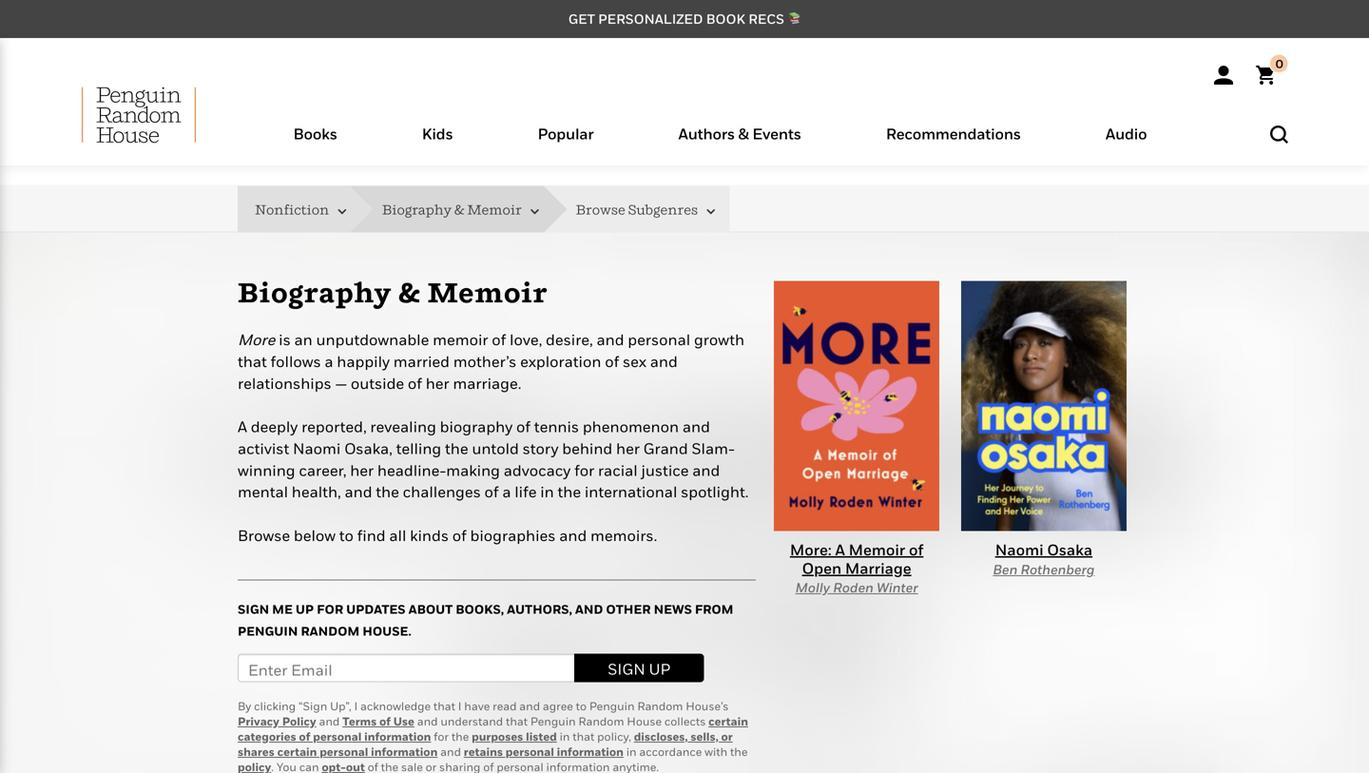 Task type: describe. For each thing, give the bounding box(es) containing it.
the down headline-
[[376, 483, 399, 501]]

molly roden winter
[[795, 580, 918, 595]]

in inside a deeply reported, revealing biography of tennis phenomenon and activist naomi osaka, telling the untold story behind her grand slam- winning career, her headline-making advocacy for racial justice and mental health, and the challenges of a life in the international spotlight.
[[540, 483, 554, 501]]

a inside is an unputdownable memoir of love, desire, and personal growth that follows a happily married mother's exploration of sex and relationships — outside of her marriage.
[[325, 352, 333, 370]]

agree
[[543, 699, 573, 713]]

naomi osaka link
[[961, 281, 1127, 559]]

that up the understand
[[433, 699, 455, 713]]

& inside field
[[454, 202, 464, 217]]

biographies
[[470, 526, 556, 544]]

listed
[[526, 730, 557, 743]]

personal inside is an unputdownable memoir of love, desire, and personal growth that follows a happily married mother's exploration of sex and relationships — outside of her marriage.
[[628, 331, 691, 349]]

molly
[[795, 580, 830, 595]]

terms of use link
[[342, 715, 415, 728]]

a inside a deeply reported, revealing biography of tennis phenomenon and activist naomi osaka, telling the untold story behind her grand slam- winning career, her headline-making advocacy for racial justice and mental health, and the challenges of a life in the international spotlight.
[[502, 483, 511, 501]]

certain categories of personal information
[[238, 715, 748, 743]]

behind
[[562, 439, 613, 457]]

and down up",
[[319, 715, 340, 728]]

2 horizontal spatial penguin
[[589, 699, 635, 713]]

books button
[[251, 120, 380, 165]]

privacy policy link
[[238, 715, 316, 728]]

roden
[[833, 580, 874, 595]]

kids
[[422, 125, 453, 143]]

find
[[357, 526, 386, 544]]

collects
[[665, 715, 706, 728]]

that inside is an unputdownable memoir of love, desire, and personal growth that follows a happily married mother's exploration of sex and relationships — outside of her marriage.
[[238, 352, 267, 370]]

an
[[294, 331, 313, 349]]

updates
[[346, 602, 406, 617]]

—
[[335, 374, 347, 392]]

sign for sign me up for updates about books, authors, and other news from penguin random house.
[[238, 602, 269, 617]]

desire,
[[546, 331, 593, 349]]

by
[[238, 699, 251, 713]]

osaka,
[[344, 439, 393, 457]]

popular
[[538, 125, 594, 143]]

osaka
[[1047, 541, 1093, 559]]

authors & events link
[[678, 125, 801, 165]]

policy
[[282, 715, 316, 728]]

authors
[[678, 125, 735, 143]]

house.
[[363, 624, 411, 639]]

memoir
[[433, 331, 488, 349]]

and right use
[[417, 715, 438, 728]]

is
[[279, 331, 291, 349]]

events
[[752, 125, 801, 143]]

have
[[464, 699, 490, 713]]

penguin random house image
[[82, 87, 196, 144]]

categories
[[238, 730, 296, 743]]

acknowledge
[[360, 699, 431, 713]]

all
[[389, 526, 406, 544]]

of inside more: a memoir of open marriage
[[909, 541, 924, 559]]

2 vertical spatial penguin
[[530, 715, 576, 728]]

kinds
[[410, 526, 449, 544]]

and down career,
[[345, 483, 372, 501]]

from
[[695, 602, 734, 617]]

health,
[[292, 483, 341, 501]]

audio button
[[1063, 120, 1190, 165]]

information inside certain categories of personal information
[[364, 730, 431, 743]]

discloses, sells, or shares certain personal information
[[238, 730, 733, 758]]

love,
[[510, 331, 542, 349]]

personalized
[[598, 11, 703, 27]]

browse by category or genre navigation
[[238, 186, 808, 234]]

a inside a deeply reported, revealing biography of tennis phenomenon and activist naomi osaka, telling the untold story behind her grand slam- winning career, her headline-making advocacy for racial justice and mental health, and the challenges of a life in the international spotlight.
[[238, 418, 247, 436]]

biography inside field
[[382, 202, 452, 217]]

information inside "discloses, sells, or shares certain personal information"
[[371, 745, 438, 758]]

the down the understand
[[451, 730, 469, 743]]

more
[[238, 331, 275, 349]]

2 horizontal spatial random
[[637, 699, 683, 713]]

revealing
[[370, 418, 436, 436]]

search image
[[1270, 125, 1288, 143]]

purposes
[[472, 730, 523, 743]]

and left the memoirs. on the bottom left
[[559, 526, 587, 544]]

sells,
[[691, 730, 719, 743]]

2 vertical spatial random
[[578, 715, 624, 728]]

memoirs.
[[591, 526, 657, 544]]

1 vertical spatial biography
[[238, 276, 392, 309]]

activist
[[238, 439, 289, 457]]

& inside popup button
[[738, 125, 749, 143]]

"sign
[[298, 699, 327, 713]]

certain inside certain categories of personal information
[[709, 715, 748, 728]]

sign me up for updates about books, authors, and other news from penguin random house.
[[238, 602, 734, 639]]

sign up
[[608, 660, 671, 678]]

justice
[[641, 461, 689, 479]]

Biography & Memoir field
[[382, 186, 572, 233]]

recommendations
[[886, 125, 1021, 143]]

of up the story
[[516, 418, 531, 436]]

books
[[293, 125, 337, 143]]

news
[[654, 602, 692, 617]]

the up making
[[445, 439, 468, 457]]

Enter Email email field
[[238, 654, 575, 682]]

up",
[[330, 699, 351, 713]]

biography & memoir inside biography & memoir field
[[382, 202, 525, 217]]

recs
[[749, 11, 784, 27]]

grand
[[643, 439, 688, 457]]

clicking
[[254, 699, 296, 713]]

deeply
[[251, 418, 298, 436]]

2 horizontal spatial her
[[616, 439, 640, 457]]

and inside sign me up for updates about books, authors, and other news from penguin random house.
[[575, 602, 603, 617]]

challenges
[[403, 483, 481, 501]]

that up and retains personal information in accordance with the
[[573, 730, 595, 743]]

get personalized book recs 📚 link
[[568, 11, 801, 27]]

tennis
[[534, 418, 579, 436]]

phenomenon
[[583, 418, 679, 436]]

spotlight.
[[681, 483, 749, 501]]

2 vertical spatial &
[[399, 276, 421, 309]]

mother's
[[453, 352, 517, 370]]

molly roden winter link
[[795, 580, 918, 595]]

and right 'sex'
[[650, 352, 678, 370]]

of right kinds
[[452, 526, 467, 544]]

the down advocacy
[[558, 483, 581, 501]]



Task type: vqa. For each thing, say whether or not it's contained in the screenshot.
& within dropdown button
yes



Task type: locate. For each thing, give the bounding box(es) containing it.
exploration
[[520, 352, 601, 370]]

0 horizontal spatial penguin
[[238, 624, 298, 639]]

0 vertical spatial in
[[540, 483, 554, 501]]

her inside is an unputdownable memoir of love, desire, and personal growth that follows a happily married mother's exploration of sex and relationships — outside of her marriage.
[[426, 374, 449, 392]]

0 horizontal spatial for
[[317, 602, 343, 617]]

2 horizontal spatial for
[[574, 461, 594, 479]]

1 horizontal spatial in
[[560, 730, 570, 743]]

angle down image for biography & memoir
[[525, 204, 539, 218]]

a right 'follows' on the top
[[325, 352, 333, 370]]

📚
[[788, 11, 801, 27]]

0 vertical spatial her
[[426, 374, 449, 392]]

2 vertical spatial in
[[626, 745, 637, 758]]

kids button
[[380, 120, 495, 165]]

1 horizontal spatial &
[[454, 202, 464, 217]]

sign for sign up
[[608, 660, 645, 678]]

1 vertical spatial browse
[[238, 526, 290, 544]]

biography
[[382, 202, 452, 217], [238, 276, 392, 309]]

1 angle down image from the left
[[525, 204, 539, 218]]

1 vertical spatial a
[[835, 541, 845, 559]]

in right listed
[[560, 730, 570, 743]]

0 horizontal spatial sign
[[238, 602, 269, 617]]

0 horizontal spatial angle down image
[[525, 204, 539, 218]]

of inside by clicking "sign up", i acknowledge that i have read and agree to penguin random house's privacy policy and terms of use and understand that penguin random house collects
[[379, 715, 391, 728]]

& up unputdownable
[[399, 276, 421, 309]]

1 vertical spatial her
[[616, 439, 640, 457]]

browse for browse subgenres
[[576, 202, 626, 217]]

discloses,
[[634, 730, 688, 743]]

sex
[[623, 352, 647, 370]]

memoir
[[467, 202, 522, 217], [428, 276, 549, 309], [849, 541, 905, 559]]

1 vertical spatial &
[[454, 202, 464, 217]]

for down the understand
[[434, 730, 449, 743]]

memoir up marriage
[[849, 541, 905, 559]]

naomi inside a deeply reported, revealing biography of tennis phenomenon and activist naomi osaka, telling the untold story behind her grand slam- winning career, her headline-making advocacy for racial justice and mental health, and the challenges of a life in the international spotlight.
[[293, 439, 341, 457]]

of up mother's
[[492, 331, 506, 349]]

1 horizontal spatial a
[[835, 541, 845, 559]]

and up slam-
[[683, 418, 710, 436]]

naomi osaka
[[995, 541, 1093, 559]]

sign up button
[[574, 654, 704, 682]]

in for information
[[626, 745, 637, 758]]

that down more
[[238, 352, 267, 370]]

her down osaka,
[[350, 461, 374, 479]]

1 horizontal spatial i
[[458, 699, 462, 713]]

to left find at the bottom of page
[[339, 526, 354, 544]]

1 horizontal spatial browse
[[576, 202, 626, 217]]

and left other
[[575, 602, 603, 617]]

certain down policy
[[277, 745, 317, 758]]

2 vertical spatial her
[[350, 461, 374, 479]]

Nonfiction field
[[255, 186, 378, 233]]

up up house
[[649, 660, 671, 678]]

0 vertical spatial up
[[296, 602, 314, 617]]

winning
[[238, 461, 295, 479]]

racial
[[598, 461, 638, 479]]

a up open at the right bottom of the page
[[835, 541, 845, 559]]

subgenres
[[628, 202, 698, 217]]

random down updates
[[301, 624, 360, 639]]

in right life
[[540, 483, 554, 501]]

0 horizontal spatial i
[[354, 699, 358, 713]]

1 horizontal spatial to
[[576, 699, 587, 713]]

penguin down "me"
[[238, 624, 298, 639]]

and
[[597, 331, 624, 349], [650, 352, 678, 370], [683, 418, 710, 436], [692, 461, 720, 479], [345, 483, 372, 501], [559, 526, 587, 544], [575, 602, 603, 617], [519, 699, 540, 713], [319, 715, 340, 728], [417, 715, 438, 728], [440, 745, 461, 758]]

of down making
[[484, 483, 499, 501]]

0 horizontal spatial up
[[296, 602, 314, 617]]

1 vertical spatial biography & memoir
[[238, 276, 549, 309]]

understand
[[441, 715, 503, 728]]

0 horizontal spatial certain
[[277, 745, 317, 758]]

2 horizontal spatial in
[[626, 745, 637, 758]]

certain up or
[[709, 715, 748, 728]]

shopping cart image
[[1256, 55, 1288, 85]]

0 horizontal spatial random
[[301, 624, 360, 639]]

up inside sign me up for updates about books, authors, and other news from penguin random house.
[[296, 602, 314, 617]]

memoir down kids dropdown button
[[467, 202, 522, 217]]

personal inside certain categories of personal information
[[313, 730, 362, 743]]

angle down image down popular dropdown button
[[525, 204, 539, 218]]

random
[[301, 624, 360, 639], [637, 699, 683, 713], [578, 715, 624, 728]]

in down policy,
[[626, 745, 637, 758]]

0 vertical spatial browse
[[576, 202, 626, 217]]

more:
[[790, 541, 832, 559]]

telling
[[396, 439, 441, 457]]

certain inside "discloses, sells, or shares certain personal information"
[[277, 745, 317, 758]]

0 horizontal spatial a
[[238, 418, 247, 436]]

1 horizontal spatial a
[[502, 483, 511, 501]]

angle down image right subgenres
[[701, 204, 715, 218]]

life
[[515, 483, 537, 501]]

and up 'sex'
[[597, 331, 624, 349]]

and down slam-
[[692, 461, 720, 479]]

purposes listed link
[[472, 730, 557, 743]]

use
[[393, 715, 415, 728]]

sign in image
[[1214, 66, 1233, 85]]

authors,
[[507, 602, 572, 617]]

get personalized book recs 📚
[[568, 11, 801, 27]]

0 horizontal spatial her
[[350, 461, 374, 479]]

more: a memoir of open marriage
[[790, 541, 924, 577]]

house's
[[686, 699, 729, 713]]

0 vertical spatial memoir
[[467, 202, 522, 217]]

for left updates
[[317, 602, 343, 617]]

1 horizontal spatial certain
[[709, 715, 748, 728]]

0 vertical spatial random
[[301, 624, 360, 639]]

sign up house
[[608, 660, 645, 678]]

that up purposes listed link
[[506, 715, 528, 728]]

for down the behind at the left bottom of the page
[[574, 461, 594, 479]]

up inside button
[[649, 660, 671, 678]]

random inside sign me up for updates about books, authors, and other news from penguin random house.
[[301, 624, 360, 639]]

sign inside button
[[608, 660, 645, 678]]

shares
[[238, 745, 275, 758]]

1 vertical spatial sign
[[608, 660, 645, 678]]

i left have
[[458, 699, 462, 713]]

more: a memoir of open marriage link
[[774, 281, 940, 577]]

1 horizontal spatial penguin
[[530, 715, 576, 728]]

i right up",
[[354, 699, 358, 713]]

Browse Subgenres field
[[576, 186, 730, 233]]

of down acknowledge at the left of page
[[379, 715, 391, 728]]

1 horizontal spatial angle down image
[[701, 204, 715, 218]]

1 vertical spatial to
[[576, 699, 587, 713]]

0 vertical spatial biography & memoir
[[382, 202, 525, 217]]

angle down image
[[332, 204, 347, 218]]

browse left subgenres
[[576, 202, 626, 217]]

0 vertical spatial to
[[339, 526, 354, 544]]

1 i from the left
[[354, 699, 358, 713]]

certain categories of personal information link
[[238, 715, 748, 743]]

1 vertical spatial a
[[502, 483, 511, 501]]

below
[[294, 526, 336, 544]]

2 vertical spatial memoir
[[849, 541, 905, 559]]

1 horizontal spatial for
[[434, 730, 449, 743]]

ben rothenberg link
[[993, 561, 1095, 577]]

i
[[354, 699, 358, 713], [458, 699, 462, 713]]

her
[[426, 374, 449, 392], [616, 439, 640, 457], [350, 461, 374, 479]]

1 horizontal spatial naomi
[[995, 541, 1044, 559]]

is an unputdownable memoir of love, desire, and personal growth that follows a happily married mother's exploration of sex and relationships — outside of her marriage.
[[238, 331, 745, 392]]

1 vertical spatial random
[[637, 699, 683, 713]]

advocacy
[[504, 461, 571, 479]]

biography
[[440, 418, 513, 436]]

and retains personal information in accordance with the
[[438, 745, 748, 758]]

outside
[[351, 374, 404, 392]]

0 horizontal spatial to
[[339, 526, 354, 544]]

1 vertical spatial up
[[649, 660, 671, 678]]

angle down image for browse subgenres
[[701, 204, 715, 218]]

& left events
[[738, 125, 749, 143]]

0 horizontal spatial in
[[540, 483, 554, 501]]

naomi inside naomi osaka link
[[995, 541, 1044, 559]]

retains
[[464, 745, 503, 758]]

of
[[492, 331, 506, 349], [605, 352, 619, 370], [408, 374, 422, 392], [516, 418, 531, 436], [484, 483, 499, 501], [452, 526, 467, 544], [909, 541, 924, 559], [379, 715, 391, 728], [299, 730, 310, 743]]

that
[[238, 352, 267, 370], [433, 699, 455, 713], [506, 715, 528, 728], [573, 730, 595, 743]]

get
[[568, 11, 595, 27]]

books link
[[293, 125, 337, 165]]

& down kids dropdown button
[[454, 202, 464, 217]]

biography down kids 'link' on the top left
[[382, 202, 452, 217]]

0 horizontal spatial a
[[325, 352, 333, 370]]

and left retains
[[440, 745, 461, 758]]

naomi up ben
[[995, 541, 1044, 559]]

rothenberg
[[1021, 561, 1095, 577]]

books,
[[456, 602, 504, 617]]

biography & memoir up unputdownable
[[238, 276, 549, 309]]

her down phenomenon
[[616, 439, 640, 457]]

1 horizontal spatial her
[[426, 374, 449, 392]]

0 vertical spatial a
[[238, 418, 247, 436]]

of left 'sex'
[[605, 352, 619, 370]]

career,
[[299, 461, 347, 479]]

of inside certain categories of personal information
[[299, 730, 310, 743]]

of down married
[[408, 374, 422, 392]]

sign left "me"
[[238, 602, 269, 617]]

or
[[721, 730, 733, 743]]

of down policy
[[299, 730, 310, 743]]

the
[[445, 439, 468, 457], [376, 483, 399, 501], [558, 483, 581, 501], [451, 730, 469, 743], [730, 745, 748, 758]]

0 vertical spatial penguin
[[238, 624, 298, 639]]

1 vertical spatial memoir
[[428, 276, 549, 309]]

and right read
[[519, 699, 540, 713]]

0 horizontal spatial browse
[[238, 526, 290, 544]]

2 i from the left
[[458, 699, 462, 713]]

browse down mental
[[238, 526, 290, 544]]

personal
[[628, 331, 691, 349], [313, 730, 362, 743], [320, 745, 368, 758], [506, 745, 554, 758]]

penguin down agree
[[530, 715, 576, 728]]

0 vertical spatial biography
[[382, 202, 452, 217]]

a inside more: a memoir of open marriage
[[835, 541, 845, 559]]

with
[[705, 745, 728, 758]]

angle down image inside browse subgenres field
[[701, 204, 715, 218]]

by clicking "sign up", i acknowledge that i have read and agree to penguin random house's privacy policy and terms of use and understand that penguin random house collects
[[238, 699, 729, 728]]

slam-
[[692, 439, 735, 457]]

ben rothenberg
[[993, 561, 1095, 577]]

the down or
[[730, 745, 748, 758]]

me
[[272, 602, 293, 617]]

2 vertical spatial for
[[434, 730, 449, 743]]

popular button
[[495, 120, 636, 165]]

browse for browse below to find all kinds of biographies and memoirs.
[[238, 526, 290, 544]]

certain
[[709, 715, 748, 728], [277, 745, 317, 758]]

0 vertical spatial sign
[[238, 602, 269, 617]]

0 horizontal spatial naomi
[[293, 439, 341, 457]]

0 vertical spatial certain
[[709, 715, 748, 728]]

memoir inside more: a memoir of open marriage
[[849, 541, 905, 559]]

a deeply reported, revealing biography of tennis phenomenon and activist naomi osaka, telling the untold story behind her grand slam- winning career, her headline-making advocacy for racial justice and mental health, and the challenges of a life in the international spotlight.
[[238, 418, 749, 501]]

audio link
[[1106, 125, 1147, 165]]

nonfiction
[[255, 202, 332, 217]]

a up activist
[[238, 418, 247, 436]]

penguin inside sign me up for updates about books, authors, and other news from penguin random house.
[[238, 624, 298, 639]]

kids link
[[422, 125, 453, 165]]

1 vertical spatial naomi
[[995, 541, 1044, 559]]

1 horizontal spatial sign
[[608, 660, 645, 678]]

memoir up memoir
[[428, 276, 549, 309]]

story
[[523, 439, 559, 457]]

random up house
[[637, 699, 683, 713]]

1 horizontal spatial up
[[649, 660, 671, 678]]

headline-
[[377, 461, 446, 479]]

international
[[585, 483, 677, 501]]

book
[[706, 11, 745, 27]]

biography & memoir down kids 'link' on the top left
[[382, 202, 525, 217]]

1 vertical spatial for
[[317, 602, 343, 617]]

recommendations button
[[844, 120, 1063, 165]]

naomi up career,
[[293, 439, 341, 457]]

a left life
[[502, 483, 511, 501]]

penguin up policy,
[[589, 699, 635, 713]]

in for listed
[[560, 730, 570, 743]]

other
[[606, 602, 651, 617]]

to right agree
[[576, 699, 587, 713]]

for inside sign me up for updates about books, authors, and other news from penguin random house.
[[317, 602, 343, 617]]

0 vertical spatial a
[[325, 352, 333, 370]]

main navigation element
[[35, 87, 1334, 165]]

of up marriage
[[909, 541, 924, 559]]

for inside a deeply reported, revealing biography of tennis phenomenon and activist naomi osaka, telling the untold story behind her grand slam- winning career, her headline-making advocacy for racial justice and mental health, and the challenges of a life in the international spotlight.
[[574, 461, 594, 479]]

0 vertical spatial &
[[738, 125, 749, 143]]

authors & events
[[678, 125, 801, 143]]

angle down image inside biography & memoir field
[[525, 204, 539, 218]]

terms
[[342, 715, 377, 728]]

up right "me"
[[296, 602, 314, 617]]

2 angle down image from the left
[[701, 204, 715, 218]]

follows
[[271, 352, 321, 370]]

angle down image
[[525, 204, 539, 218], [701, 204, 715, 218]]

discloses, sells, or shares certain personal information link
[[238, 730, 733, 758]]

2 horizontal spatial &
[[738, 125, 749, 143]]

to inside by clicking "sign up", i acknowledge that i have read and agree to penguin random house's privacy policy and terms of use and understand that penguin random house collects
[[576, 699, 587, 713]]

her down married
[[426, 374, 449, 392]]

1 horizontal spatial random
[[578, 715, 624, 728]]

1 vertical spatial certain
[[277, 745, 317, 758]]

retains personal information link
[[464, 745, 624, 758]]

for
[[574, 461, 594, 479], [317, 602, 343, 617], [434, 730, 449, 743]]

winter
[[877, 580, 918, 595]]

naomi
[[293, 439, 341, 457], [995, 541, 1044, 559]]

personal inside "discloses, sells, or shares certain personal information"
[[320, 745, 368, 758]]

ben
[[993, 561, 1018, 577]]

relationships
[[238, 374, 332, 392]]

1 vertical spatial penguin
[[589, 699, 635, 713]]

0 vertical spatial for
[[574, 461, 594, 479]]

unputdownable
[[316, 331, 429, 349]]

memoir inside biography & memoir field
[[467, 202, 522, 217]]

1 vertical spatial in
[[560, 730, 570, 743]]

random up policy,
[[578, 715, 624, 728]]

browse inside field
[[576, 202, 626, 217]]

0 vertical spatial naomi
[[293, 439, 341, 457]]

0 horizontal spatial &
[[399, 276, 421, 309]]

privacy
[[238, 715, 280, 728]]

biography up an at the left top of page
[[238, 276, 392, 309]]

sign inside sign me up for updates about books, authors, and other news from penguin random house.
[[238, 602, 269, 617]]



